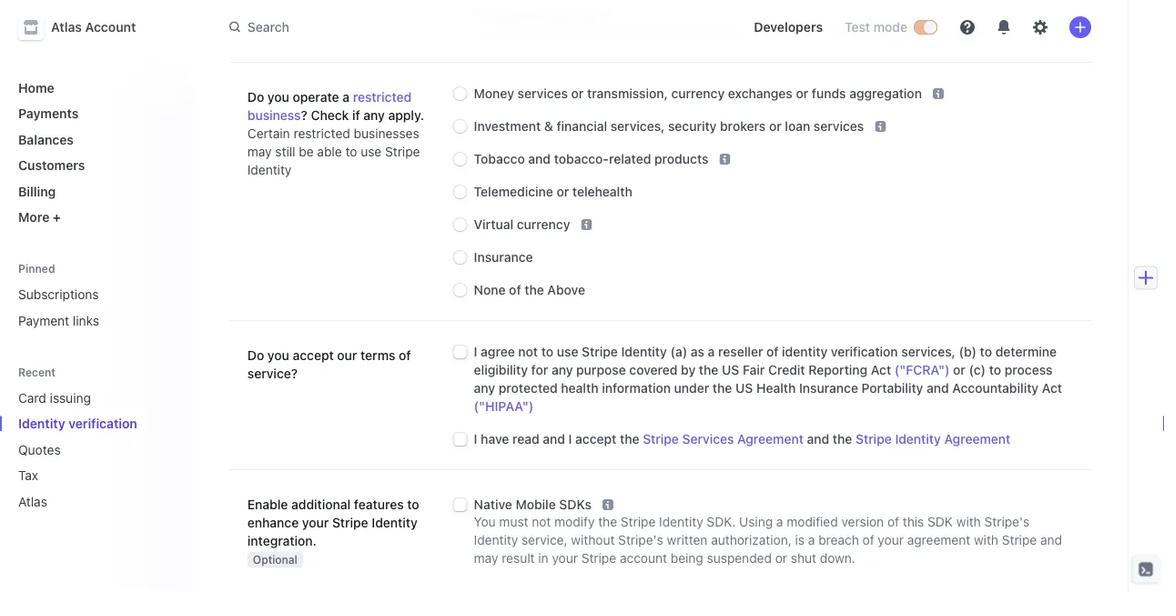 Task type: describe. For each thing, give the bounding box(es) containing it.
investment
[[474, 119, 541, 134]]

breach
[[819, 533, 860, 548]]

or inside or (c) to process any protected health information under the us health insurance portability and accountability act ("hipaa")
[[954, 363, 966, 378]]

settings image
[[1034, 20, 1048, 35]]

tax
[[18, 469, 38, 484]]

billing
[[18, 184, 56, 199]]

atlas account
[[51, 20, 136, 35]]

using
[[740, 515, 773, 530]]

or inside you must not modify the stripe identity sdk. using a modified version of this sdk with stripe's identity service, without stripe's written authorization, is a breach of your agreement with stripe and may result in your stripe account being suspended or shut down.
[[776, 552, 788, 567]]

or left loan
[[770, 119, 782, 134]]

stripe down without
[[582, 552, 617, 567]]

you for do you operate a
[[268, 90, 289, 105]]

this
[[903, 515, 925, 530]]

mode
[[874, 20, 908, 35]]

("hipaa")
[[474, 399, 534, 415]]

certain
[[248, 126, 290, 141]]

virtual currency
[[474, 217, 571, 232]]

related
[[609, 152, 651, 167]]

certain restricted businesses may still be able to use stripe identity
[[248, 126, 420, 178]]

identity inside i agree not to use stripe identity (a) as a reseller of identity verification services, (b) to determine eligibility for any purpose covered by the us fair credit reporting act
[[782, 345, 828, 360]]

payment links link
[[11, 306, 178, 336]]

identity verification link
[[11, 409, 153, 439]]

insurance inside or (c) to process any protected health information under the us health insurance portability and accountability act ("hipaa")
[[800, 381, 859, 396]]

exchanges
[[728, 86, 793, 101]]

0 vertical spatial currency
[[672, 86, 725, 101]]

stripe inside enable additional features to enhance your stripe identity integration. optional
[[332, 516, 369, 531]]

customers
[[18, 158, 85, 173]]

information
[[602, 381, 671, 396]]

may inside you must not modify the stripe identity sdk. using a modified version of this sdk with stripe's identity service, without stripe's written authorization, is a breach of your agreement with stripe and may result in your stripe account being suspended or shut down.
[[474, 552, 499, 567]]

enable additional features to enhance your stripe identity integration. optional
[[248, 498, 420, 567]]

regulatory compliance for example, you are confirming the identity of users as a part of meeting kyc requirements.
[[474, 7, 1018, 39]]

do for do you accept our terms of service?
[[248, 348, 264, 364]]

enable
[[248, 498, 288, 513]]

identity down portability
[[896, 432, 942, 447]]

to right (b) in the bottom of the page
[[981, 345, 993, 360]]

authorization,
[[711, 533, 792, 548]]

the inside i agree not to use stripe identity (a) as a reseller of identity verification services, (b) to determine eligibility for any purpose covered by the us fair credit reporting act
[[699, 363, 719, 378]]

determine
[[996, 345, 1057, 360]]

integration.
[[248, 534, 317, 549]]

you must not modify the stripe identity sdk. using a modified version of this sdk with stripe's identity service, without stripe's written authorization, is a breach of your agreement with stripe and may result in your stripe account being suspended or shut down.
[[474, 515, 1063, 567]]

us inside i agree not to use stripe identity (a) as a reseller of identity verification services, (b) to determine eligibility for any purpose covered by the us fair credit reporting act
[[722, 363, 740, 378]]

services
[[683, 432, 734, 447]]

payment
[[18, 313, 69, 328]]

account
[[85, 20, 136, 35]]

and inside you must not modify the stripe identity sdk. using a modified version of this sdk with stripe's identity service, without stripe's written authorization, is a breach of your agreement with stripe and may result in your stripe account being suspended or shut down.
[[1041, 533, 1063, 548]]

links
[[73, 313, 99, 328]]

sdks
[[560, 498, 592, 513]]

0 vertical spatial stripe's
[[985, 515, 1030, 530]]

businesses
[[354, 126, 420, 141]]

under
[[675, 381, 710, 396]]

of left users
[[736, 24, 748, 39]]

identity inside enable additional features to enhance your stripe identity integration. optional
[[372, 516, 418, 531]]

issuing
[[50, 391, 91, 406]]

i agree not to use stripe identity (a) as a reseller of identity verification services, (b) to determine eligibility for any purpose covered by the us fair credit reporting act
[[474, 345, 1057, 378]]

identity inside regulatory compliance for example, you are confirming the identity of users as a part of meeting kyc requirements.
[[689, 24, 733, 39]]

act inside or (c) to process any protected health information under the us health insurance portability and accountability act ("hipaa")
[[1043, 381, 1063, 396]]

1 horizontal spatial your
[[552, 552, 578, 567]]

of inside do you accept our terms of service?
[[399, 348, 411, 364]]

agree
[[481, 345, 515, 360]]

tobacco-
[[554, 152, 609, 167]]

subscriptions
[[18, 287, 99, 302]]

may inside certain restricted businesses may still be able to use stripe identity
[[248, 144, 272, 159]]

or left funds
[[796, 86, 809, 101]]

being
[[671, 552, 704, 567]]

shut
[[791, 552, 817, 567]]

purpose
[[577, 363, 626, 378]]

? check if any apply.
[[301, 108, 424, 123]]

additional
[[292, 498, 351, 513]]

use inside certain restricted businesses may still be able to use stripe identity
[[361, 144, 382, 159]]

you for do you accept our terms of service?
[[268, 348, 289, 364]]

verification inside i agree not to use stripe identity (a) as a reseller of identity verification services, (b) to determine eligibility for any purpose covered by the us fair credit reporting act
[[831, 345, 899, 360]]

a right is at the right
[[809, 533, 815, 548]]

(b)
[[960, 345, 977, 360]]

of right none
[[509, 283, 521, 298]]

card
[[18, 391, 46, 406]]

security
[[669, 119, 717, 134]]

(c)
[[969, 363, 986, 378]]

use inside i agree not to use stripe identity (a) as a reseller of identity verification services, (b) to determine eligibility for any purpose covered by the us fair credit reporting act
[[557, 345, 579, 360]]

do you accept our terms of service?
[[248, 348, 411, 382]]

customers link
[[11, 151, 178, 180]]

process
[[1005, 363, 1053, 378]]

services, inside i agree not to use stripe identity (a) as a reseller of identity verification services, (b) to determine eligibility for any purpose covered by the us fair credit reporting act
[[902, 345, 956, 360]]

to inside certain restricted businesses may still be able to use stripe identity
[[346, 144, 357, 159]]

a inside i agree not to use stripe identity (a) as a reseller of identity verification services, (b) to determine eligibility for any purpose covered by the us fair credit reporting act
[[708, 345, 715, 360]]

tax link
[[11, 461, 153, 491]]

result
[[502, 552, 535, 567]]

funds
[[812, 86, 847, 101]]

virtual
[[474, 217, 514, 232]]

financial
[[557, 119, 608, 134]]

billing link
[[11, 177, 178, 206]]

any inside or (c) to process any protected health information under the us health insurance portability and accountability act ("hipaa")
[[474, 381, 496, 396]]

the down information
[[620, 432, 640, 447]]

stripe services agreement link
[[643, 432, 804, 447]]

have
[[481, 432, 509, 447]]

more +
[[18, 210, 61, 225]]

quotes
[[18, 443, 61, 458]]

not for to
[[519, 345, 538, 360]]

stripe right agreement
[[1003, 533, 1038, 548]]

home
[[18, 80, 54, 95]]

protected
[[499, 381, 558, 396]]

do you operate a
[[248, 90, 353, 105]]

regulatory
[[474, 7, 540, 22]]

or up financial at top
[[572, 86, 584, 101]]

read
[[513, 432, 540, 447]]

health
[[757, 381, 796, 396]]

developers link
[[747, 13, 831, 42]]

1 vertical spatial with
[[974, 533, 999, 548]]

identity inside certain restricted businesses may still be able to use stripe identity
[[248, 163, 292, 178]]

do for do you operate a
[[248, 90, 264, 105]]

(a)
[[671, 345, 688, 360]]

reporting
[[809, 363, 868, 378]]

more
[[18, 210, 49, 225]]

stripe inside i agree not to use stripe identity (a) as a reseller of identity verification services, (b) to determine eligibility for any purpose covered by the us fair credit reporting act
[[582, 345, 618, 360]]

pinned
[[18, 263, 55, 275]]

identity inside the recent element
[[18, 417, 65, 432]]

?
[[301, 108, 308, 123]]

and inside or (c) to process any protected health information under the us health insurance portability and accountability act ("hipaa")
[[927, 381, 950, 396]]

our
[[337, 348, 357, 364]]

none
[[474, 283, 506, 298]]

help image
[[961, 20, 975, 35]]

covered
[[630, 363, 678, 378]]

identity down you
[[474, 533, 518, 548]]

service,
[[522, 533, 568, 548]]

stripe up the account
[[621, 515, 656, 530]]

compliance
[[543, 7, 614, 22]]

none of the above
[[474, 283, 586, 298]]

as inside regulatory compliance for example, you are confirming the identity of users as a part of meeting kyc requirements.
[[787, 24, 800, 39]]

search
[[248, 19, 290, 34]]

telemedicine
[[474, 185, 554, 200]]

enhance
[[248, 516, 299, 531]]



Task type: vqa. For each thing, say whether or not it's contained in the screenshot.
Filter
no



Task type: locate. For each thing, give the bounding box(es) containing it.
identity
[[689, 24, 733, 39], [782, 345, 828, 360]]

identity up the covered
[[622, 345, 667, 360]]

restricted up able
[[294, 126, 350, 141]]

0 vertical spatial atlas
[[51, 20, 82, 35]]

0 horizontal spatial verification
[[69, 417, 137, 432]]

us down fair
[[736, 381, 753, 396]]

2 horizontal spatial your
[[878, 533, 904, 548]]

identity down 'still'
[[248, 163, 292, 178]]

brokers
[[720, 119, 766, 134]]

with right agreement
[[974, 533, 999, 548]]

currency down telemedicine or telehealth
[[517, 217, 571, 232]]

a inside regulatory compliance for example, you are confirming the identity of users as a part of meeting kyc requirements.
[[804, 24, 811, 39]]

1 vertical spatial us
[[736, 381, 753, 396]]

1 horizontal spatial act
[[1043, 381, 1063, 396]]

any right "for"
[[552, 363, 573, 378]]

or left the shut
[[776, 552, 788, 567]]

still
[[275, 144, 296, 159]]

sdk.
[[707, 515, 736, 530]]

1 do from the top
[[248, 90, 264, 105]]

act down process
[[1043, 381, 1063, 396]]

investment & financial services, security brokers or loan services
[[474, 119, 865, 134]]

payments
[[18, 106, 79, 121]]

0 horizontal spatial accept
[[293, 348, 334, 364]]

pinned navigation links element
[[11, 254, 182, 336]]

act
[[871, 363, 892, 378], [1043, 381, 1063, 396]]

act up portability
[[871, 363, 892, 378]]

restricted up ? check if any apply. on the top left
[[353, 90, 412, 105]]

i for i have read and i accept the stripe services agreement and the stripe identity agreement
[[474, 432, 478, 447]]

do inside do you accept our terms of service?
[[248, 348, 264, 364]]

0 horizontal spatial currency
[[517, 217, 571, 232]]

restricted
[[353, 90, 412, 105], [294, 126, 350, 141]]

part
[[814, 24, 838, 39]]

modified
[[787, 515, 839, 530]]

of down version in the right of the page
[[863, 533, 875, 548]]

+
[[53, 210, 61, 225]]

money
[[474, 86, 515, 101]]

identity down features
[[372, 516, 418, 531]]

telehealth
[[573, 185, 633, 200]]

1 vertical spatial use
[[557, 345, 579, 360]]

payments link
[[11, 99, 178, 128]]

of inside i agree not to use stripe identity (a) as a reseller of identity verification services, (b) to determine eligibility for any purpose covered by the us fair credit reporting act
[[767, 345, 779, 360]]

the right under
[[713, 381, 733, 396]]

account
[[620, 552, 668, 567]]

1 horizontal spatial any
[[474, 381, 496, 396]]

accept left our
[[293, 348, 334, 364]]

0 horizontal spatial services
[[518, 86, 568, 101]]

the inside or (c) to process any protected health information under the us health insurance portability and accountability act ("hipaa")
[[713, 381, 733, 396]]

stripe up purpose
[[582, 345, 618, 360]]

insurance down virtual
[[474, 250, 533, 265]]

atlas inside 'link'
[[18, 495, 47, 510]]

to right able
[[346, 144, 357, 159]]

for
[[474, 24, 493, 39]]

0 horizontal spatial act
[[871, 363, 892, 378]]

0 horizontal spatial insurance
[[474, 250, 533, 265]]

not for modify
[[532, 515, 551, 530]]

accept down health
[[576, 432, 617, 447]]

any inside i agree not to use stripe identity (a) as a reseller of identity verification services, (b) to determine eligibility for any purpose covered by the us fair credit reporting act
[[552, 363, 573, 378]]

restricted business
[[248, 90, 412, 123]]

use up purpose
[[557, 345, 579, 360]]

stripe down portability
[[856, 432, 892, 447]]

verification up reporting
[[831, 345, 899, 360]]

stripe down businesses
[[385, 144, 420, 159]]

1 horizontal spatial may
[[474, 552, 499, 567]]

use down businesses
[[361, 144, 382, 159]]

agreement down accountability
[[945, 432, 1011, 447]]

with right sdk on the bottom
[[957, 515, 982, 530]]

verification
[[831, 345, 899, 360], [69, 417, 137, 432]]

services
[[518, 86, 568, 101], [814, 119, 865, 134]]

1 vertical spatial services
[[814, 119, 865, 134]]

for
[[532, 363, 549, 378]]

2 do from the top
[[248, 348, 264, 364]]

insurance
[[474, 250, 533, 265], [800, 381, 859, 396]]

1 horizontal spatial accept
[[576, 432, 617, 447]]

confirming
[[600, 24, 663, 39]]

example,
[[497, 24, 550, 39]]

1 horizontal spatial restricted
[[353, 90, 412, 105]]

identity up the quotes on the bottom
[[18, 417, 65, 432]]

you up service?
[[268, 348, 289, 364]]

you inside do you accept our terms of service?
[[268, 348, 289, 364]]

developers
[[754, 20, 823, 35]]

1 vertical spatial your
[[878, 533, 904, 548]]

are
[[578, 24, 596, 39]]

restricted business link
[[248, 90, 412, 123]]

your down this
[[878, 533, 904, 548]]

use
[[361, 144, 382, 159], [557, 345, 579, 360]]

home link
[[11, 73, 178, 102]]

1 vertical spatial accept
[[576, 432, 617, 447]]

atlas for atlas account
[[51, 20, 82, 35]]

a left part on the top right of the page
[[804, 24, 811, 39]]

your
[[302, 516, 329, 531], [878, 533, 904, 548], [552, 552, 578, 567]]

i inside i agree not to use stripe identity (a) as a reseller of identity verification services, (b) to determine eligibility for any purpose covered by the us fair credit reporting act
[[474, 345, 478, 360]]

verification up quotes 'link' on the left bottom
[[69, 417, 137, 432]]

tobacco
[[474, 152, 525, 167]]

1 vertical spatial you
[[268, 90, 289, 105]]

0 vertical spatial us
[[722, 363, 740, 378]]

atlas left account
[[51, 20, 82, 35]]

atlas inside button
[[51, 20, 82, 35]]

do up business
[[248, 90, 264, 105]]

0 vertical spatial with
[[957, 515, 982, 530]]

("hipaa") link
[[474, 399, 534, 415]]

the down reporting
[[833, 432, 853, 447]]

i left have
[[474, 432, 478, 447]]

2 horizontal spatial any
[[552, 363, 573, 378]]

stripe
[[385, 144, 420, 159], [582, 345, 618, 360], [643, 432, 679, 447], [856, 432, 892, 447], [621, 515, 656, 530], [332, 516, 369, 531], [1003, 533, 1038, 548], [582, 552, 617, 567]]

0 horizontal spatial as
[[691, 345, 705, 360]]

0 vertical spatial do
[[248, 90, 264, 105]]

1 vertical spatial currency
[[517, 217, 571, 232]]

0 vertical spatial services
[[518, 86, 568, 101]]

Search text field
[[218, 11, 725, 44]]

1 horizontal spatial as
[[787, 24, 800, 39]]

atlas for atlas
[[18, 495, 47, 510]]

0 vertical spatial act
[[871, 363, 892, 378]]

1 horizontal spatial services,
[[902, 345, 956, 360]]

to right (c)
[[990, 363, 1002, 378]]

may down 'certain'
[[248, 144, 272, 159]]

fair
[[743, 363, 765, 378]]

subscriptions link
[[11, 280, 178, 310]]

0 horizontal spatial agreement
[[738, 432, 804, 447]]

0 horizontal spatial use
[[361, 144, 382, 159]]

a up check
[[343, 90, 350, 105]]

0 horizontal spatial stripe's
[[619, 533, 664, 548]]

not up "for"
[[519, 345, 538, 360]]

quotes link
[[11, 435, 153, 465]]

business
[[248, 108, 301, 123]]

1 vertical spatial act
[[1043, 381, 1063, 396]]

products
[[655, 152, 709, 167]]

may left result
[[474, 552, 499, 567]]

the inside you must not modify the stripe identity sdk. using a modified version of this sdk with stripe's identity service, without stripe's written authorization, is a breach of your agreement with stripe and may result in your stripe account being suspended or shut down.
[[599, 515, 618, 530]]

recent element
[[0, 383, 193, 517]]

money services or transmission, currency exchanges or funds aggregation
[[474, 86, 923, 101]]

or down tobacco-
[[557, 185, 569, 200]]

your right in
[[552, 552, 578, 567]]

of right part on the top right of the page
[[842, 24, 853, 39]]

0 vertical spatial any
[[364, 108, 385, 123]]

not
[[519, 345, 538, 360], [532, 515, 551, 530]]

restricted inside restricted business
[[353, 90, 412, 105]]

is
[[796, 533, 805, 548]]

i have read and i accept the stripe services agreement and the stripe identity agreement
[[474, 432, 1011, 447]]

the right by
[[699, 363, 719, 378]]

stripe's
[[985, 515, 1030, 530], [619, 533, 664, 548]]

0 vertical spatial restricted
[[353, 90, 412, 105]]

0 vertical spatial you
[[553, 24, 574, 39]]

1 horizontal spatial atlas
[[51, 20, 82, 35]]

restricted inside certain restricted businesses may still be able to use stripe identity
[[294, 126, 350, 141]]

a
[[804, 24, 811, 39], [343, 90, 350, 105], [708, 345, 715, 360], [777, 515, 784, 530], [809, 533, 815, 548]]

insurance down reporting
[[800, 381, 859, 396]]

0 vertical spatial your
[[302, 516, 329, 531]]

not inside i agree not to use stripe identity (a) as a reseller of identity verification services, (b) to determine eligibility for any purpose covered by the us fair credit reporting act
[[519, 345, 538, 360]]

stripe inside certain restricted businesses may still be able to use stripe identity
[[385, 144, 420, 159]]

a left reseller
[[708, 345, 715, 360]]

0 vertical spatial identity
[[689, 24, 733, 39]]

kyc
[[908, 24, 933, 39]]

recent navigation links element
[[0, 357, 193, 517]]

to inside or (c) to process any protected health information under the us health insurance portability and accountability act ("hipaa")
[[990, 363, 1002, 378]]

pinned element
[[11, 280, 178, 336]]

0 vertical spatial use
[[361, 144, 382, 159]]

apply.
[[388, 108, 424, 123]]

currency up 'security'
[[672, 86, 725, 101]]

you up business
[[268, 90, 289, 105]]

1 vertical spatial verification
[[69, 417, 137, 432]]

i for i agree not to use stripe identity (a) as a reseller of identity verification services, (b) to determine eligibility for any purpose covered by the us fair credit reporting act
[[474, 345, 478, 360]]

stripe identity agreement link
[[856, 432, 1011, 447]]

service?
[[248, 367, 298, 382]]

verification inside the recent element
[[69, 417, 137, 432]]

test
[[845, 20, 871, 35]]

as right '(a)'
[[691, 345, 705, 360]]

be
[[299, 144, 314, 159]]

0 horizontal spatial any
[[364, 108, 385, 123]]

1 vertical spatial any
[[552, 363, 573, 378]]

services down funds
[[814, 119, 865, 134]]

balances
[[18, 132, 74, 147]]

services up the &
[[518, 86, 568, 101]]

("fcra") link
[[895, 363, 950, 378]]

without
[[571, 533, 615, 548]]

to inside enable additional features to enhance your stripe identity integration. optional
[[407, 498, 420, 513]]

of left this
[[888, 515, 900, 530]]

stripe down features
[[332, 516, 369, 531]]

&
[[544, 119, 554, 134]]

atlas down tax
[[18, 495, 47, 510]]

0 vertical spatial insurance
[[474, 250, 533, 265]]

you
[[474, 515, 496, 530]]

1 vertical spatial services,
[[902, 345, 956, 360]]

any down eligibility
[[474, 381, 496, 396]]

credit
[[769, 363, 806, 378]]

1 horizontal spatial verification
[[831, 345, 899, 360]]

any right if on the top left of page
[[364, 108, 385, 123]]

0 horizontal spatial your
[[302, 516, 329, 531]]

the up without
[[599, 515, 618, 530]]

to up "for"
[[542, 345, 554, 360]]

us inside or (c) to process any protected health information under the us health insurance portability and accountability act ("hipaa")
[[736, 381, 753, 396]]

of up credit
[[767, 345, 779, 360]]

aggregation
[[850, 86, 923, 101]]

1 horizontal spatial identity
[[782, 345, 828, 360]]

telemedicine or telehealth
[[474, 185, 633, 200]]

your down 'additional'
[[302, 516, 329, 531]]

you
[[553, 24, 574, 39], [268, 90, 289, 105], [268, 348, 289, 364]]

1 vertical spatial insurance
[[800, 381, 859, 396]]

a right using
[[777, 515, 784, 530]]

services, up related
[[611, 119, 665, 134]]

2 vertical spatial any
[[474, 381, 496, 396]]

1 horizontal spatial agreement
[[945, 432, 1011, 447]]

1 vertical spatial stripe's
[[619, 533, 664, 548]]

as right users
[[787, 24, 800, 39]]

or left (c)
[[954, 363, 966, 378]]

identity inside i agree not to use stripe identity (a) as a reseller of identity verification services, (b) to determine eligibility for any purpose covered by the us fair credit reporting act
[[622, 345, 667, 360]]

2 agreement from the left
[[945, 432, 1011, 447]]

0 vertical spatial accept
[[293, 348, 334, 364]]

1 vertical spatial do
[[248, 348, 264, 364]]

you down compliance
[[553, 24, 574, 39]]

you inside regulatory compliance for example, you are confirming the identity of users as a part of meeting kyc requirements.
[[553, 24, 574, 39]]

stripe's right sdk on the bottom
[[985, 515, 1030, 530]]

not inside you must not modify the stripe identity sdk. using a modified version of this sdk with stripe's identity service, without stripe's written authorization, is a breach of your agreement with stripe and may result in your stripe account being suspended or shut down.
[[532, 515, 551, 530]]

as inside i agree not to use stripe identity (a) as a reseller of identity verification services, (b) to determine eligibility for any purpose covered by the us fair credit reporting act
[[691, 345, 705, 360]]

or
[[572, 86, 584, 101], [796, 86, 809, 101], [770, 119, 782, 134], [557, 185, 569, 200], [954, 363, 966, 378], [776, 552, 788, 567]]

not down mobile at the left bottom
[[532, 515, 551, 530]]

mobile
[[516, 498, 556, 513]]

identity left users
[[689, 24, 733, 39]]

0 horizontal spatial restricted
[[294, 126, 350, 141]]

0 vertical spatial services,
[[611, 119, 665, 134]]

0 vertical spatial not
[[519, 345, 538, 360]]

check
[[311, 108, 349, 123]]

identity up written
[[659, 515, 704, 530]]

core navigation links element
[[11, 73, 178, 232]]

reseller
[[719, 345, 764, 360]]

the left above
[[525, 283, 544, 298]]

agreement
[[908, 533, 971, 548]]

eligibility
[[474, 363, 528, 378]]

your inside enable additional features to enhance your stripe identity integration. optional
[[302, 516, 329, 531]]

1 horizontal spatial insurance
[[800, 381, 859, 396]]

or (c) to process any protected health information under the us health insurance portability and accountability act ("hipaa")
[[474, 363, 1063, 415]]

0 vertical spatial verification
[[831, 345, 899, 360]]

of right terms
[[399, 348, 411, 364]]

act inside i agree not to use stripe identity (a) as a reseller of identity verification services, (b) to determine eligibility for any purpose covered by the us fair credit reporting act
[[871, 363, 892, 378]]

1 horizontal spatial services
[[814, 119, 865, 134]]

Search search field
[[218, 11, 725, 44]]

version
[[842, 515, 885, 530]]

1 horizontal spatial stripe's
[[985, 515, 1030, 530]]

1 horizontal spatial currency
[[672, 86, 725, 101]]

to right features
[[407, 498, 420, 513]]

stripe's up the account
[[619, 533, 664, 548]]

terms
[[361, 348, 396, 364]]

1 vertical spatial atlas
[[18, 495, 47, 510]]

agreement down or (c) to process any protected health information under the us health insurance portability and accountability act ("hipaa")
[[738, 432, 804, 447]]

i right "read"
[[569, 432, 572, 447]]

0 horizontal spatial may
[[248, 144, 272, 159]]

i left agree
[[474, 345, 478, 360]]

identity up credit
[[782, 345, 828, 360]]

0 horizontal spatial atlas
[[18, 495, 47, 510]]

must
[[499, 515, 529, 530]]

0 vertical spatial may
[[248, 144, 272, 159]]

2 vertical spatial your
[[552, 552, 578, 567]]

the right confirming
[[666, 24, 685, 39]]

1 horizontal spatial use
[[557, 345, 579, 360]]

stripe left services
[[643, 432, 679, 447]]

operate
[[293, 90, 339, 105]]

do up service?
[[248, 348, 264, 364]]

0 horizontal spatial identity
[[689, 24, 733, 39]]

1 vertical spatial may
[[474, 552, 499, 567]]

0 horizontal spatial services,
[[611, 119, 665, 134]]

1 agreement from the left
[[738, 432, 804, 447]]

native
[[474, 498, 513, 513]]

services, up ("fcra") at bottom
[[902, 345, 956, 360]]

1 vertical spatial not
[[532, 515, 551, 530]]

1 vertical spatial as
[[691, 345, 705, 360]]

payment links
[[18, 313, 99, 328]]

1 vertical spatial restricted
[[294, 126, 350, 141]]

meeting
[[857, 24, 905, 39]]

1 vertical spatial identity
[[782, 345, 828, 360]]

the inside regulatory compliance for example, you are confirming the identity of users as a part of meeting kyc requirements.
[[666, 24, 685, 39]]

accept inside do you accept our terms of service?
[[293, 348, 334, 364]]

2 vertical spatial you
[[268, 348, 289, 364]]

0 vertical spatial as
[[787, 24, 800, 39]]

us down reseller
[[722, 363, 740, 378]]



